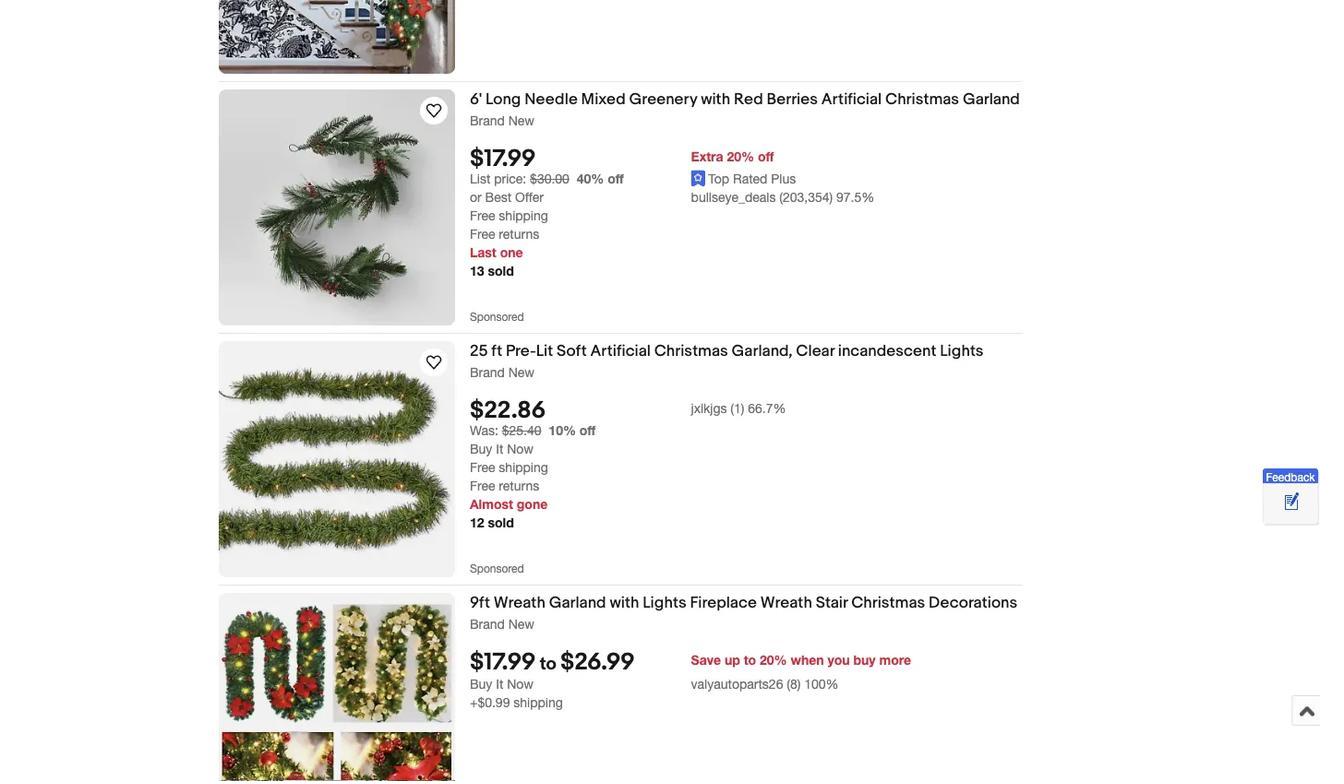 Task type: vqa. For each thing, say whether or not it's contained in the screenshot.
the Auction
no



Task type: locate. For each thing, give the bounding box(es) containing it.
2 vertical spatial shipping
[[514, 695, 563, 711]]

wreath
[[494, 594, 545, 613], [760, 594, 812, 613]]

0 vertical spatial returns
[[499, 227, 539, 242]]

0 horizontal spatial wreath
[[494, 594, 545, 613]]

0 vertical spatial $17.99
[[470, 145, 536, 174]]

shipping for valyautoparts26 (8) 100% +$0.99 shipping
[[514, 695, 563, 711]]

almost
[[470, 497, 513, 513]]

shipping inside valyautoparts26 (8) 100% +$0.99 shipping
[[514, 695, 563, 711]]

1 new from the top
[[508, 113, 534, 128]]

brand inside 25 ft pre-lit soft artificial christmas garland, clear incandescent lights brand new
[[470, 365, 505, 380]]

(1)
[[731, 401, 744, 416]]

0 horizontal spatial 20%
[[727, 149, 754, 164]]

to left the '$26.99'
[[540, 654, 556, 676]]

1 it from the top
[[496, 442, 503, 457]]

price:
[[494, 171, 526, 187]]

with left red
[[701, 90, 730, 109]]

0 vertical spatial sold
[[488, 264, 514, 279]]

0 vertical spatial new
[[508, 113, 534, 128]]

2 $17.99 from the top
[[470, 649, 536, 678]]

off
[[758, 149, 774, 164], [608, 171, 624, 187], [580, 423, 596, 439]]

wreath right 9ft
[[494, 594, 545, 613]]

$17.99 up or best offer
[[470, 145, 536, 174]]

25 ft pre-lit soft artificial christmas garland, clear incandescent lights heading
[[470, 342, 984, 361]]

now
[[507, 442, 534, 457], [507, 677, 534, 692]]

off right 40%
[[608, 171, 624, 187]]

3 brand from the top
[[470, 617, 505, 632]]

$30.00
[[530, 171, 569, 187]]

brand inside the 9ft wreath garland with lights fireplace wreath stair christmas decorations brand new
[[470, 617, 505, 632]]

new inside 25 ft pre-lit soft artificial christmas garland, clear incandescent lights brand new
[[508, 365, 534, 380]]

or
[[470, 190, 482, 205]]

fireplace
[[690, 594, 757, 613]]

0 horizontal spatial garland
[[549, 594, 606, 613]]

1 horizontal spatial with
[[701, 90, 730, 109]]

25 ft pre-lit soft artificial christmas garland, clear incandescent lights link
[[470, 342, 1023, 364]]

now down $25.40
[[507, 442, 534, 457]]

free
[[470, 208, 495, 224], [470, 227, 495, 242], [470, 460, 495, 476], [470, 479, 495, 494]]

new inside 6' long needle mixed greenery with red berries artificial christmas garland brand new
[[508, 113, 534, 128]]

1 vertical spatial returns
[[499, 479, 539, 494]]

+$0.99
[[470, 695, 510, 711]]

6' long needle mixed greenery with red berries artificial christmas garland image
[[219, 90, 455, 326]]

lights left the fireplace
[[643, 594, 686, 613]]

brand down 25 on the top of the page
[[470, 365, 505, 380]]

new up $17.99 to $26.99
[[508, 617, 534, 632]]

1 vertical spatial now
[[507, 677, 534, 692]]

1 vertical spatial lights
[[643, 594, 686, 613]]

artificial right berries
[[821, 90, 882, 109]]

9ft wreath garland with lights fireplace wreath stair christmas decorations link
[[470, 594, 1023, 616]]

3 new from the top
[[508, 617, 534, 632]]

to right up
[[744, 653, 756, 668]]

$17.99 up +$0.99
[[470, 649, 536, 678]]

offer
[[515, 190, 544, 205]]

it down was:
[[496, 442, 503, 457]]

$17.99 for $17.99
[[470, 145, 536, 174]]

christmas
[[885, 90, 959, 109], [654, 342, 728, 361], [851, 594, 925, 613]]

1 vertical spatial garland
[[549, 594, 606, 613]]

pre-
[[506, 342, 536, 361]]

1 vertical spatial brand
[[470, 365, 505, 380]]

now inside save up to 20% when you buy more buy it now
[[507, 677, 534, 692]]

off right 10%
[[580, 423, 596, 439]]

best
[[485, 190, 512, 205]]

brand inside 6' long needle mixed greenery with red berries artificial christmas garland brand new
[[470, 113, 505, 128]]

it up +$0.99
[[496, 677, 503, 692]]

1 vertical spatial new
[[508, 365, 534, 380]]

brand
[[470, 113, 505, 128], [470, 365, 505, 380], [470, 617, 505, 632]]

6' long needle mixed greenery with red berries artificial christmas garland brand new
[[470, 90, 1020, 128]]

20%
[[727, 149, 754, 164], [760, 653, 787, 668]]

last
[[470, 245, 496, 261]]

1 vertical spatial 20%
[[760, 653, 787, 668]]

2 brand from the top
[[470, 365, 505, 380]]

0 vertical spatial with
[[701, 90, 730, 109]]

2 sold from the top
[[488, 516, 514, 531]]

it inside save up to 20% when you buy more buy it now
[[496, 677, 503, 692]]

25 ft pre-lit soft artificial christmas garland, clear incandescent lights brand new
[[470, 342, 984, 380]]

returns
[[499, 227, 539, 242], [499, 479, 539, 494]]

10%
[[549, 423, 576, 439]]

it
[[496, 442, 503, 457], [496, 677, 503, 692]]

lit
[[536, 342, 553, 361]]

brand down 6'
[[470, 113, 505, 128]]

returns inside jxlkjgs (1) 66.7% was: $25.40 10% off buy it now free shipping free returns almost gone 12 sold
[[499, 479, 539, 494]]

0 vertical spatial buy
[[470, 442, 492, 457]]

1 vertical spatial artificial
[[590, 342, 651, 361]]

new inside the 9ft wreath garland with lights fireplace wreath stair christmas decorations brand new
[[508, 617, 534, 632]]

1 buy from the top
[[470, 442, 492, 457]]

0 vertical spatial it
[[496, 442, 503, 457]]

buy down was:
[[470, 442, 492, 457]]

sold down almost
[[488, 516, 514, 531]]

new down pre-
[[508, 365, 534, 380]]

buy up +$0.99
[[470, 677, 492, 692]]

brand down 9ft
[[470, 617, 505, 632]]

2 vertical spatial christmas
[[851, 594, 925, 613]]

soft
[[557, 342, 587, 361]]

0 vertical spatial now
[[507, 442, 534, 457]]

shipping down $17.99 to $26.99
[[514, 695, 563, 711]]

free down was:
[[470, 460, 495, 476]]

1 horizontal spatial off
[[608, 171, 624, 187]]

(8)
[[787, 677, 801, 692]]

lights right incandescent
[[940, 342, 984, 361]]

one
[[500, 245, 523, 261]]

sold inside jxlkjgs (1) 66.7% was: $25.40 10% off buy it now free shipping free returns almost gone 12 sold
[[488, 516, 514, 531]]

1 horizontal spatial garland
[[963, 90, 1020, 109]]

christmas inside 6' long needle mixed greenery with red berries artificial christmas garland brand new
[[885, 90, 959, 109]]

christmas inside 25 ft pre-lit soft artificial christmas garland, clear incandescent lights brand new
[[654, 342, 728, 361]]

1 horizontal spatial artificial
[[821, 90, 882, 109]]

0 vertical spatial shipping
[[499, 208, 548, 224]]

decorations
[[929, 594, 1017, 613]]

garland
[[963, 90, 1020, 109], [549, 594, 606, 613]]

2 buy from the top
[[470, 677, 492, 692]]

1 vertical spatial it
[[496, 677, 503, 692]]

0 vertical spatial brand
[[470, 113, 505, 128]]

new
[[508, 113, 534, 128], [508, 365, 534, 380], [508, 617, 534, 632]]

0 horizontal spatial lights
[[643, 594, 686, 613]]

0 horizontal spatial to
[[540, 654, 556, 676]]

artificial
[[821, 90, 882, 109], [590, 342, 651, 361]]

1 vertical spatial $17.99
[[470, 649, 536, 678]]

berries
[[767, 90, 818, 109]]

artificial inside 6' long needle mixed greenery with red berries artificial christmas garland brand new
[[821, 90, 882, 109]]

top rated plus
[[708, 171, 796, 187]]

shipping down $25.40
[[499, 460, 548, 476]]

$17.99
[[470, 145, 536, 174], [470, 649, 536, 678]]

9ft
[[470, 594, 490, 613]]

new down "long" in the left of the page
[[508, 113, 534, 128]]

free up almost
[[470, 479, 495, 494]]

0 horizontal spatial with
[[610, 594, 639, 613]]

when
[[791, 653, 824, 668]]

1 vertical spatial with
[[610, 594, 639, 613]]

with up the '$26.99'
[[610, 594, 639, 613]]

shipping down 'offer'
[[499, 208, 548, 224]]

was:
[[470, 423, 498, 439]]

2 free from the top
[[470, 227, 495, 242]]

2 new from the top
[[508, 365, 534, 380]]

free down or
[[470, 208, 495, 224]]

2 horizontal spatial off
[[758, 149, 774, 164]]

buy
[[470, 442, 492, 457], [470, 677, 492, 692]]

christmas inside the 9ft wreath garland with lights fireplace wreath stair christmas decorations brand new
[[851, 594, 925, 613]]

save
[[691, 653, 721, 668]]

1 horizontal spatial wreath
[[760, 594, 812, 613]]

1 horizontal spatial to
[[744, 653, 756, 668]]

20% up rated
[[727, 149, 754, 164]]

buy inside jxlkjgs (1) 66.7% was: $25.40 10% off buy it now free shipping free returns almost gone 12 sold
[[470, 442, 492, 457]]

off up top rated plus on the right of the page
[[758, 149, 774, 164]]

now inside jxlkjgs (1) 66.7% was: $25.40 10% off buy it now free shipping free returns almost gone 12 sold
[[507, 442, 534, 457]]

sold down one on the left of the page
[[488, 264, 514, 279]]

1 brand from the top
[[470, 113, 505, 128]]

1 vertical spatial christmas
[[654, 342, 728, 361]]

free up last
[[470, 227, 495, 242]]

20% up (8)
[[760, 653, 787, 668]]

97.5%
[[836, 190, 874, 205]]

1 vertical spatial sold
[[488, 516, 514, 531]]

0 vertical spatial garland
[[963, 90, 1020, 109]]

2 now from the top
[[507, 677, 534, 692]]

1 $17.99 from the top
[[470, 145, 536, 174]]

$17.99 to $26.99
[[470, 649, 635, 678]]

0 vertical spatial artificial
[[821, 90, 882, 109]]

1 vertical spatial shipping
[[499, 460, 548, 476]]

0 vertical spatial lights
[[940, 342, 984, 361]]

lights inside the 9ft wreath garland with lights fireplace wreath stair christmas decorations brand new
[[643, 594, 686, 613]]

now up +$0.99
[[507, 677, 534, 692]]

6' long needle mixed greenery with red berries artificial christmas garland link
[[470, 90, 1023, 112]]

ft
[[491, 342, 502, 361]]

sold
[[488, 264, 514, 279], [488, 516, 514, 531]]

rated
[[733, 171, 767, 187]]

artificial right soft at the top left of page
[[590, 342, 651, 361]]

to
[[744, 653, 756, 668], [540, 654, 556, 676]]

returns up one on the left of the page
[[499, 227, 539, 242]]

1 horizontal spatial 20%
[[760, 653, 787, 668]]

0 horizontal spatial artificial
[[590, 342, 651, 361]]

1 horizontal spatial lights
[[940, 342, 984, 361]]

1 sold from the top
[[488, 264, 514, 279]]

1 returns from the top
[[499, 227, 539, 242]]

2 vertical spatial off
[[580, 423, 596, 439]]

with inside the 9ft wreath garland with lights fireplace wreath stair christmas decorations brand new
[[610, 594, 639, 613]]

13
[[470, 264, 484, 279]]

20% inside save up to 20% when you buy more buy it now
[[760, 653, 787, 668]]

4 free from the top
[[470, 479, 495, 494]]

top
[[708, 171, 729, 187]]

2 it from the top
[[496, 677, 503, 692]]

0 vertical spatial 20%
[[727, 149, 754, 164]]

0 horizontal spatial off
[[580, 423, 596, 439]]

lights
[[940, 342, 984, 361], [643, 594, 686, 613]]

buy inside save up to 20% when you buy more buy it now
[[470, 677, 492, 692]]

2 vertical spatial brand
[[470, 617, 505, 632]]

shipping
[[499, 208, 548, 224], [499, 460, 548, 476], [514, 695, 563, 711]]

plus
[[771, 171, 796, 187]]

shipping inside bullseye_deals (203,354) 97.5% free shipping free returns last one 13 sold
[[499, 208, 548, 224]]

garland,
[[732, 342, 793, 361]]

red
[[734, 90, 763, 109]]

1 vertical spatial buy
[[470, 677, 492, 692]]

stair
[[816, 594, 848, 613]]

with
[[701, 90, 730, 109], [610, 594, 639, 613]]

returns up gone at left
[[499, 479, 539, 494]]

0 vertical spatial christmas
[[885, 90, 959, 109]]

1 now from the top
[[507, 442, 534, 457]]

2 vertical spatial new
[[508, 617, 534, 632]]

wreath left stair
[[760, 594, 812, 613]]

greenery
[[629, 90, 697, 109]]

long
[[486, 90, 521, 109]]

2 returns from the top
[[499, 479, 539, 494]]

1 wreath from the left
[[494, 594, 545, 613]]



Task type: describe. For each thing, give the bounding box(es) containing it.
2 wreath from the left
[[760, 594, 812, 613]]

(203,354)
[[779, 190, 833, 205]]

$26.99
[[560, 649, 635, 678]]

clear
[[796, 342, 834, 361]]

25 ft pre-lit soft artificial christmas garland, clear incandescent lights image
[[219, 342, 455, 578]]

new for $22.86
[[508, 365, 534, 380]]

new for $17.99
[[508, 113, 534, 128]]

bullseye_deals
[[691, 190, 776, 205]]

with inside 6' long needle mixed greenery with red berries artificial christmas garland brand new
[[701, 90, 730, 109]]

25
[[470, 342, 488, 361]]

feedback
[[1266, 471, 1315, 484]]

top rated plus image
[[691, 170, 706, 187]]

100%
[[804, 677, 839, 692]]

brand for $17.99
[[470, 113, 505, 128]]

20% inside extra 20% off list price: $30.00 40% off
[[727, 149, 754, 164]]

$25.40
[[502, 423, 541, 439]]

shipping inside jxlkjgs (1) 66.7% was: $25.40 10% off buy it now free shipping free returns almost gone 12 sold
[[499, 460, 548, 476]]

to inside $17.99 to $26.99
[[540, 654, 556, 676]]

jxlkjgs
[[691, 401, 727, 416]]

extra
[[691, 149, 723, 164]]

brand for $22.86
[[470, 365, 505, 380]]

gone
[[517, 497, 548, 513]]

list
[[470, 171, 490, 187]]

more
[[879, 653, 911, 668]]

garland inside the 9ft wreath garland with lights fireplace wreath stair christmas decorations brand new
[[549, 594, 606, 613]]

$22.86
[[470, 397, 546, 426]]

up
[[725, 653, 740, 668]]

incandescent
[[838, 342, 936, 361]]

bullseye_deals (203,354) 97.5% free shipping free returns last one 13 sold
[[470, 190, 874, 279]]

6'
[[470, 90, 482, 109]]

to inside save up to 20% when you buy more buy it now
[[744, 653, 756, 668]]

buy
[[853, 653, 876, 668]]

9ft wreath garland with lights fireplace wreath stair christmas decorations heading
[[470, 594, 1017, 613]]

or best offer
[[470, 190, 544, 205]]

you
[[828, 653, 850, 668]]

garland inside 6' long needle mixed greenery with red berries artificial christmas garland brand new
[[963, 90, 1020, 109]]

save up to 20% when you buy more buy it now
[[470, 653, 911, 692]]

lights inside 25 ft pre-lit soft artificial christmas garland, clear incandescent lights brand new
[[940, 342, 984, 361]]

9ft wreath garland with lights fireplace wreath stair christmas decorations brand new
[[470, 594, 1017, 632]]

valyautoparts26
[[691, 677, 783, 692]]

$17.99 for $17.99 to $26.99
[[470, 649, 536, 678]]

66.7%
[[748, 401, 786, 416]]

9ft wreath garland with lights fireplace wreath stair christmas decorations image
[[220, 594, 454, 782]]

jxlkjgs (1) 66.7% was: $25.40 10% off buy it now free shipping free returns almost gone 12 sold
[[470, 401, 786, 531]]

1 vertical spatial off
[[608, 171, 624, 187]]

valyautoparts26 (8) 100% +$0.99 shipping
[[470, 677, 839, 711]]

40%
[[577, 171, 604, 187]]

9ft artificial pine garland christmas tree stair greenery home decor holiday us image
[[219, 0, 455, 74]]

1 free from the top
[[470, 208, 495, 224]]

returns inside bullseye_deals (203,354) 97.5% free shipping free returns last one 13 sold
[[499, 227, 539, 242]]

12
[[470, 516, 484, 531]]

needle
[[525, 90, 578, 109]]

0 vertical spatial off
[[758, 149, 774, 164]]

sold inside bullseye_deals (203,354) 97.5% free shipping free returns last one 13 sold
[[488, 264, 514, 279]]

shipping for bullseye_deals (203,354) 97.5% free shipping free returns last one 13 sold
[[499, 208, 548, 224]]

artificial inside 25 ft pre-lit soft artificial christmas garland, clear incandescent lights brand new
[[590, 342, 651, 361]]

6' long needle mixed greenery with red berries artificial christmas garland heading
[[470, 90, 1020, 109]]

it inside jxlkjgs (1) 66.7% was: $25.40 10% off buy it now free shipping free returns almost gone 12 sold
[[496, 442, 503, 457]]

off inside jxlkjgs (1) 66.7% was: $25.40 10% off buy it now free shipping free returns almost gone 12 sold
[[580, 423, 596, 439]]

extra 20% off list price: $30.00 40% off
[[470, 149, 774, 187]]

3 free from the top
[[470, 460, 495, 476]]

mixed
[[581, 90, 626, 109]]



